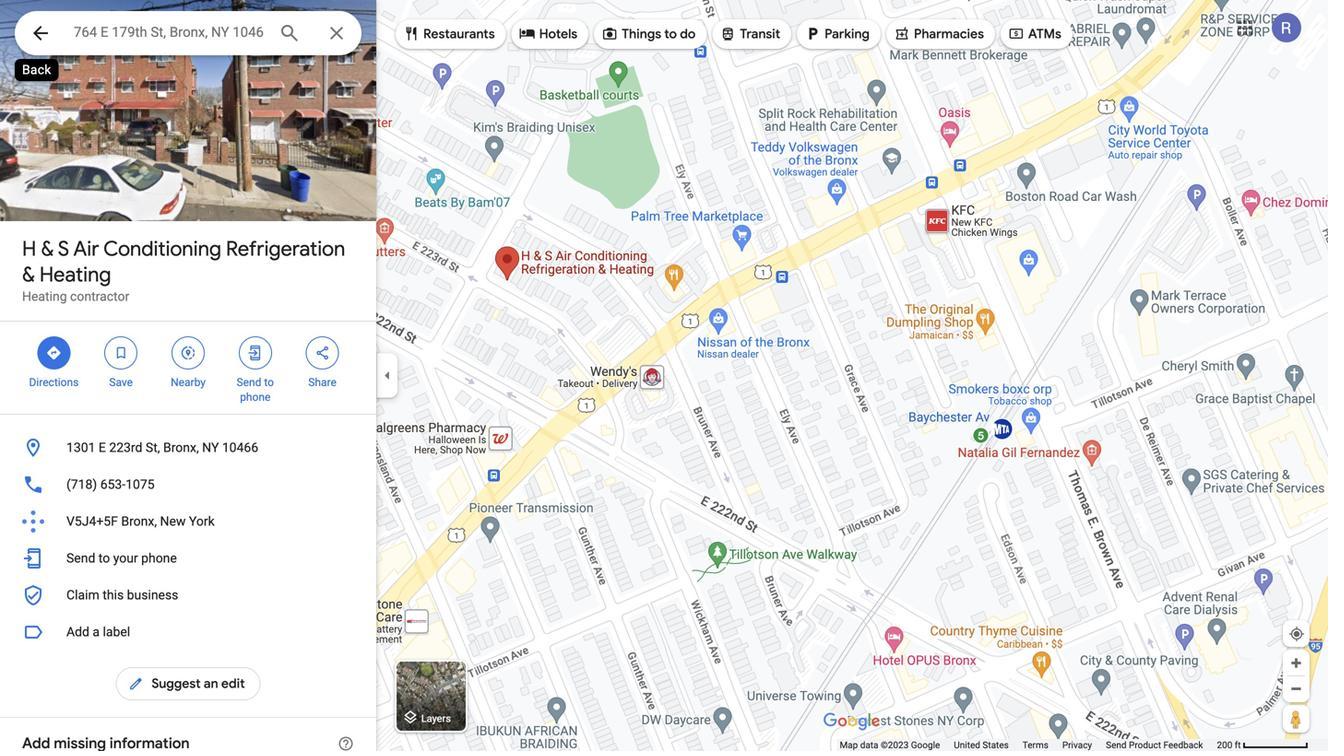 Task type: describe. For each thing, give the bounding box(es) containing it.
1301
[[66, 440, 95, 456]]

send product feedback button
[[1106, 740, 1203, 752]]

200 ft button
[[1217, 740, 1309, 751]]


[[403, 24, 420, 44]]

york
[[189, 514, 215, 529]]


[[128, 674, 144, 695]]


[[247, 343, 264, 363]]

v5j4+5f bronx, new york button
[[0, 504, 376, 541]]

united
[[954, 740, 980, 751]]

states
[[983, 740, 1009, 751]]

 atms
[[1008, 24, 1062, 44]]

(718)
[[66, 477, 97, 493]]

to for send to your phone
[[99, 551, 110, 566]]

0 vertical spatial heating
[[40, 262, 111, 288]]

united states
[[954, 740, 1009, 751]]

e
[[99, 440, 106, 456]]

claim this business link
[[0, 577, 376, 614]]

add
[[66, 625, 89, 640]]

things
[[622, 26, 661, 42]]


[[894, 24, 910, 44]]

1075
[[126, 477, 155, 493]]

product
[[1129, 740, 1161, 751]]

united states button
[[954, 740, 1009, 752]]

653-
[[100, 477, 126, 493]]

st,
[[146, 440, 160, 456]]

phone inside button
[[141, 551, 177, 566]]


[[720, 24, 736, 44]]

1 vertical spatial heating
[[22, 289, 67, 304]]


[[30, 20, 52, 47]]

 suggest an edit
[[128, 674, 245, 695]]

none field inside 764 e 179th st, bronx, ny 10460 field
[[74, 21, 264, 43]]

 pharmacies
[[894, 24, 984, 44]]

hotels
[[539, 26, 578, 42]]

atms
[[1028, 26, 1062, 42]]

 button
[[15, 11, 66, 59]]

1301 e 223rd st, bronx, ny 10466
[[66, 440, 258, 456]]

conditioning
[[103, 236, 221, 262]]

h & s air conditioning refrigeration & heating heating contractor
[[22, 236, 345, 304]]

transit
[[740, 26, 780, 42]]

claim this business
[[66, 588, 178, 603]]

nearby
[[171, 376, 206, 389]]

bronx, inside 'button'
[[121, 514, 157, 529]]

refrigeration
[[226, 236, 345, 262]]

 restaurants
[[403, 24, 495, 44]]

collapse side panel image
[[377, 366, 398, 386]]

more info image
[[338, 736, 354, 752]]

send for send to your phone
[[66, 551, 95, 566]]

suggest
[[152, 676, 201, 693]]

google
[[911, 740, 940, 751]]


[[804, 24, 821, 44]]

(718) 653-1075 button
[[0, 467, 376, 504]]

ny
[[202, 440, 219, 456]]

privacy button
[[1063, 740, 1092, 752]]

0 horizontal spatial &
[[22, 262, 35, 288]]

a
[[93, 625, 100, 640]]

s
[[58, 236, 69, 262]]

200 ft
[[1217, 740, 1241, 751]]

your
[[113, 551, 138, 566]]

google maps element
[[0, 0, 1328, 752]]

new
[[160, 514, 186, 529]]

pharmacies
[[914, 26, 984, 42]]

claim
[[66, 588, 99, 603]]


[[1008, 24, 1025, 44]]

do
[[680, 26, 696, 42]]


[[314, 343, 331, 363]]

terms
[[1023, 740, 1049, 751]]

 hotels
[[519, 24, 578, 44]]


[[46, 343, 62, 363]]

ft
[[1235, 740, 1241, 751]]

send to your phone
[[66, 551, 177, 566]]

v5j4+5f
[[66, 514, 118, 529]]

show street view coverage image
[[1283, 706, 1310, 733]]



Task type: locate. For each thing, give the bounding box(es) containing it.

[[180, 343, 196, 363]]

phone inside send to phone
[[240, 391, 271, 404]]

v5j4+5f bronx, new york
[[66, 514, 215, 529]]

send inside send to phone
[[237, 376, 261, 389]]

1 vertical spatial to
[[264, 376, 274, 389]]

send product feedback
[[1106, 740, 1203, 751]]

©2023
[[881, 740, 909, 751]]

0 vertical spatial phone
[[240, 391, 271, 404]]

to inside send to phone
[[264, 376, 274, 389]]

1 horizontal spatial send
[[237, 376, 261, 389]]

send to your phone button
[[0, 541, 376, 577]]


[[602, 24, 618, 44]]

contractor
[[70, 289, 129, 304]]

heating contractor button
[[22, 288, 129, 306]]

parking
[[825, 26, 870, 42]]

send left product
[[1106, 740, 1127, 751]]

to left your
[[99, 551, 110, 566]]

0 vertical spatial send
[[237, 376, 261, 389]]

add a label button
[[0, 614, 376, 651]]

zoom out image
[[1290, 683, 1303, 696]]

1301 e 223rd st, bronx, ny 10466 button
[[0, 430, 376, 467]]

1 vertical spatial phone
[[141, 551, 177, 566]]

an
[[204, 676, 218, 693]]

send up "claim"
[[66, 551, 95, 566]]

send down 
[[237, 376, 261, 389]]

bronx, inside button
[[163, 440, 199, 456]]

bronx, right st,
[[163, 440, 199, 456]]

heating
[[40, 262, 111, 288], [22, 289, 67, 304]]

764 E 179th St, Bronx, NY 10460 field
[[15, 11, 362, 55]]

footer containing map data ©2023 google
[[840, 740, 1217, 752]]

0 horizontal spatial to
[[99, 551, 110, 566]]

 things to do
[[602, 24, 696, 44]]

 search field
[[15, 11, 362, 59]]

map data ©2023 google
[[840, 740, 940, 751]]

footer
[[840, 740, 1217, 752]]

(718) 653-1075
[[66, 477, 155, 493]]

heating down h
[[22, 289, 67, 304]]

air
[[73, 236, 99, 262]]

bronx, left new
[[121, 514, 157, 529]]

 transit
[[720, 24, 780, 44]]

save
[[109, 376, 133, 389]]

send inside information for h & s air conditioning refrigeration & heating region
[[66, 551, 95, 566]]

to inside  things to do
[[664, 26, 677, 42]]

 parking
[[804, 24, 870, 44]]

show your location image
[[1289, 626, 1305, 643]]

zoom in image
[[1290, 657, 1303, 671]]

to left share
[[264, 376, 274, 389]]

to inside button
[[99, 551, 110, 566]]

this
[[103, 588, 124, 603]]

to for send to phone
[[264, 376, 274, 389]]

map
[[840, 740, 858, 751]]

footer inside google maps element
[[840, 740, 1217, 752]]

google account: ruby anderson  
(rubyanndersson@gmail.com) image
[[1272, 13, 1302, 43]]

terms button
[[1023, 740, 1049, 752]]

send to phone
[[237, 376, 274, 404]]

bronx,
[[163, 440, 199, 456], [121, 514, 157, 529]]

edit
[[221, 676, 245, 693]]

h
[[22, 236, 36, 262]]

1 horizontal spatial bronx,
[[163, 440, 199, 456]]

layers
[[421, 713, 451, 725]]

200
[[1217, 740, 1233, 751]]

1 horizontal spatial to
[[264, 376, 274, 389]]

label
[[103, 625, 130, 640]]

1 horizontal spatial &
[[41, 236, 54, 262]]

223rd
[[109, 440, 142, 456]]

business
[[127, 588, 178, 603]]

0 vertical spatial to
[[664, 26, 677, 42]]

h & s air conditioning refrigeration & heating main content
[[0, 0, 376, 752]]

heating up contractor
[[40, 262, 111, 288]]

to left do
[[664, 26, 677, 42]]

0 vertical spatial bronx,
[[163, 440, 199, 456]]

information for h & s air conditioning refrigeration & heating region
[[0, 430, 376, 614]]

actions for h & s air conditioning refrigeration & heating region
[[0, 322, 376, 414]]

to
[[664, 26, 677, 42], [264, 376, 274, 389], [99, 551, 110, 566]]

privacy
[[1063, 740, 1092, 751]]


[[113, 343, 129, 363]]

add a label
[[66, 625, 130, 640]]

2 vertical spatial to
[[99, 551, 110, 566]]


[[519, 24, 536, 44]]

send
[[237, 376, 261, 389], [66, 551, 95, 566], [1106, 740, 1127, 751]]

0 horizontal spatial phone
[[141, 551, 177, 566]]

1 horizontal spatial phone
[[240, 391, 271, 404]]

phone
[[240, 391, 271, 404], [141, 551, 177, 566]]

10466
[[222, 440, 258, 456]]

directions
[[29, 376, 79, 389]]

data
[[860, 740, 879, 751]]

photo of h & s air conditioning refrigeration & heating image
[[0, 0, 376, 221]]

share
[[308, 376, 337, 389]]

2 vertical spatial send
[[1106, 740, 1127, 751]]

phone down 
[[240, 391, 271, 404]]

feedback
[[1164, 740, 1203, 751]]

phone right your
[[141, 551, 177, 566]]

restaurants
[[423, 26, 495, 42]]

0 horizontal spatial send
[[66, 551, 95, 566]]

2 horizontal spatial send
[[1106, 740, 1127, 751]]

send for send product feedback
[[1106, 740, 1127, 751]]

None field
[[74, 21, 264, 43]]

0 horizontal spatial bronx,
[[121, 514, 157, 529]]

2 horizontal spatial to
[[664, 26, 677, 42]]

send for send to phone
[[237, 376, 261, 389]]

1 vertical spatial send
[[66, 551, 95, 566]]

1 vertical spatial bronx,
[[121, 514, 157, 529]]



Task type: vqa. For each thing, say whether or not it's contained in the screenshot.


